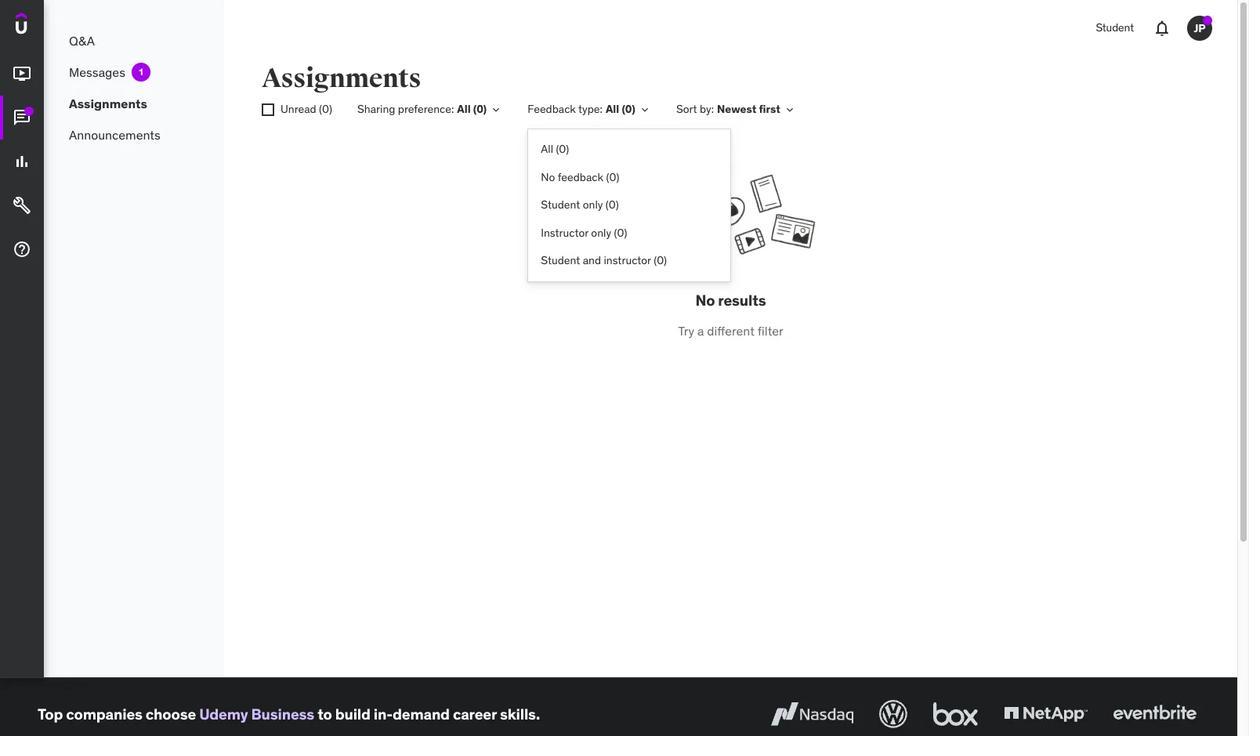 Task type: locate. For each thing, give the bounding box(es) containing it.
assignments
[[262, 62, 421, 95], [69, 96, 147, 111]]

2 xsmall image from the left
[[262, 104, 274, 116]]

0 vertical spatial medium image
[[13, 152, 31, 171]]

1 vertical spatial medium image
[[13, 196, 31, 215]]

0 horizontal spatial no
[[541, 170, 555, 184]]

choose
[[146, 705, 196, 723]]

0 vertical spatial medium image
[[13, 64, 31, 83]]

2 horizontal spatial all
[[606, 102, 620, 116]]

a
[[698, 323, 704, 339]]

only for student
[[583, 198, 603, 212]]

student and instructor (0)
[[541, 254, 667, 268]]

no inside no feedback (0) button
[[541, 170, 555, 184]]

xsmall image
[[639, 104, 651, 116], [784, 104, 797, 116]]

xsmall image left unread
[[262, 104, 274, 116]]

all right type:
[[606, 102, 620, 116]]

feedback
[[528, 102, 576, 116]]

all down feedback
[[541, 142, 554, 156]]

try
[[678, 323, 695, 339]]

0 vertical spatial no
[[541, 170, 555, 184]]

1 horizontal spatial no
[[696, 291, 715, 310]]

no down all (0)
[[541, 170, 555, 184]]

demand
[[393, 705, 450, 723]]

(0) down all (0) button
[[606, 170, 620, 184]]

no for no feedback (0)
[[541, 170, 555, 184]]

(0) right unread
[[319, 102, 332, 116]]

student for student and instructor (0)
[[541, 254, 580, 268]]

0 horizontal spatial assignments
[[69, 96, 147, 111]]

student only (0) button
[[529, 191, 731, 219]]

only for instructor
[[591, 226, 612, 240]]

preference:
[[398, 102, 454, 116]]

sharing
[[358, 102, 396, 116]]

only up the student and instructor (0)
[[591, 226, 612, 240]]

1 horizontal spatial xsmall image
[[784, 104, 797, 116]]

notifications image
[[1153, 19, 1172, 38]]

nasdaq image
[[768, 697, 858, 732]]

results
[[719, 291, 766, 310]]

all for type:
[[606, 102, 620, 116]]

udemy
[[199, 705, 248, 723]]

xsmall image left sort
[[639, 104, 651, 116]]

assignments link
[[44, 88, 224, 119]]

only up instructor only (0)
[[583, 198, 603, 212]]

1 horizontal spatial assignments
[[262, 62, 421, 95]]

1 vertical spatial only
[[591, 226, 612, 240]]

sort
[[677, 102, 698, 116]]

messages
[[69, 64, 125, 80]]

0 horizontal spatial xsmall image
[[639, 104, 651, 116]]

all (0)
[[541, 142, 570, 156]]

2 vertical spatial medium image
[[13, 240, 31, 259]]

student down instructor
[[541, 254, 580, 268]]

xsmall image
[[490, 104, 503, 116], [262, 104, 274, 116]]

(0) right instructor
[[654, 254, 667, 268]]

assignments up the announcements
[[69, 96, 147, 111]]

0 vertical spatial only
[[583, 198, 603, 212]]

1 vertical spatial no
[[696, 291, 715, 310]]

no for no results
[[696, 291, 715, 310]]

no
[[541, 170, 555, 184], [696, 291, 715, 310]]

business
[[251, 705, 315, 723]]

try a different filter
[[678, 323, 784, 339]]

all
[[457, 102, 471, 116], [606, 102, 620, 116], [541, 142, 554, 156]]

student for student only (0)
[[541, 198, 580, 212]]

medium image
[[13, 64, 31, 83], [13, 108, 31, 127]]

1 xsmall image from the left
[[639, 104, 651, 116]]

1 vertical spatial student
[[541, 198, 580, 212]]

only
[[583, 198, 603, 212], [591, 226, 612, 240]]

student left notifications image
[[1096, 21, 1135, 35]]

1 horizontal spatial all
[[541, 142, 554, 156]]

(0) up 'no feedback (0)'
[[556, 142, 570, 156]]

sharing preference: all (0)
[[358, 102, 487, 116]]

no results
[[696, 291, 766, 310]]

first
[[759, 102, 781, 116]]

no up a
[[696, 291, 715, 310]]

volkswagen image
[[877, 697, 911, 732]]

newest
[[718, 102, 757, 116]]

all (0) button
[[529, 136, 731, 164]]

0 horizontal spatial all
[[457, 102, 471, 116]]

1 xsmall image from the left
[[490, 104, 503, 116]]

(0)
[[319, 102, 332, 116], [473, 102, 487, 116], [622, 102, 636, 116], [556, 142, 570, 156], [606, 170, 620, 184], [606, 198, 619, 212], [614, 226, 628, 240], [654, 254, 667, 268]]

student up instructor
[[541, 198, 580, 212]]

0 horizontal spatial xsmall image
[[262, 104, 274, 116]]

all right preference:
[[457, 102, 471, 116]]

1 horizontal spatial xsmall image
[[490, 104, 503, 116]]

2 vertical spatial student
[[541, 254, 580, 268]]

xsmall image left feedback
[[490, 104, 503, 116]]

2 xsmall image from the left
[[784, 104, 797, 116]]

you have alerts image
[[1204, 16, 1213, 25]]

assignments up the unread (0)
[[262, 62, 421, 95]]

0 vertical spatial student
[[1096, 21, 1135, 35]]

announcements
[[69, 127, 161, 143]]

by:
[[700, 102, 714, 116]]

medium image
[[13, 152, 31, 171], [13, 196, 31, 215], [13, 240, 31, 259]]

student
[[1096, 21, 1135, 35], [541, 198, 580, 212], [541, 254, 580, 268]]

xsmall image right first
[[784, 104, 797, 116]]

1 vertical spatial medium image
[[13, 108, 31, 127]]

udemy business link
[[199, 705, 315, 723]]

1 medium image from the top
[[13, 64, 31, 83]]



Task type: describe. For each thing, give the bounding box(es) containing it.
2 medium image from the top
[[13, 108, 31, 127]]

instructor
[[541, 226, 589, 240]]

jp link
[[1182, 9, 1219, 47]]

all for preference:
[[457, 102, 471, 116]]

2 medium image from the top
[[13, 196, 31, 215]]

jp
[[1195, 21, 1206, 35]]

filter
[[758, 323, 784, 339]]

xsmall image for newest first
[[784, 104, 797, 116]]

xsmall image for all (0)
[[639, 104, 651, 116]]

skills.
[[500, 705, 540, 723]]

top
[[38, 705, 63, 723]]

netapp image
[[1001, 697, 1091, 732]]

1
[[139, 66, 143, 78]]

instructor only (0) button
[[529, 219, 731, 247]]

(0) right preference:
[[473, 102, 487, 116]]

instructor
[[604, 254, 651, 268]]

q&a
[[69, 33, 95, 48]]

eventbrite image
[[1110, 697, 1200, 732]]

announcements link
[[44, 119, 224, 151]]

student link
[[1087, 9, 1144, 47]]

student for student
[[1096, 21, 1135, 35]]

instructor only (0)
[[541, 226, 628, 240]]

no feedback (0)
[[541, 170, 620, 184]]

1 medium image from the top
[[13, 152, 31, 171]]

career
[[453, 705, 497, 723]]

(0) down student only (0) button
[[614, 226, 628, 240]]

different
[[707, 323, 755, 339]]

unread
[[281, 102, 317, 116]]

feedback type: all (0)
[[528, 102, 636, 116]]

q&a link
[[44, 25, 224, 56]]

in-
[[374, 705, 393, 723]]

top companies choose udemy business to build in-demand career skills.
[[38, 705, 540, 723]]

type:
[[579, 102, 603, 116]]

companies
[[66, 705, 143, 723]]

(0) right type:
[[622, 102, 636, 116]]

udemy image
[[16, 13, 87, 39]]

and
[[583, 254, 601, 268]]

build
[[335, 705, 371, 723]]

sort by: newest first
[[677, 102, 781, 116]]

(0) down no feedback (0) button
[[606, 198, 619, 212]]

to
[[318, 705, 332, 723]]

all inside button
[[541, 142, 554, 156]]

feedback
[[558, 170, 604, 184]]

student and instructor (0) button
[[529, 247, 731, 275]]

unread (0)
[[281, 102, 332, 116]]

box image
[[930, 697, 982, 732]]

3 medium image from the top
[[13, 240, 31, 259]]

student only (0)
[[541, 198, 619, 212]]

no feedback (0) button
[[529, 164, 731, 191]]

(0) inside button
[[606, 170, 620, 184]]



Task type: vqa. For each thing, say whether or not it's contained in the screenshot.
3rd medium icon from the bottom of the page
yes



